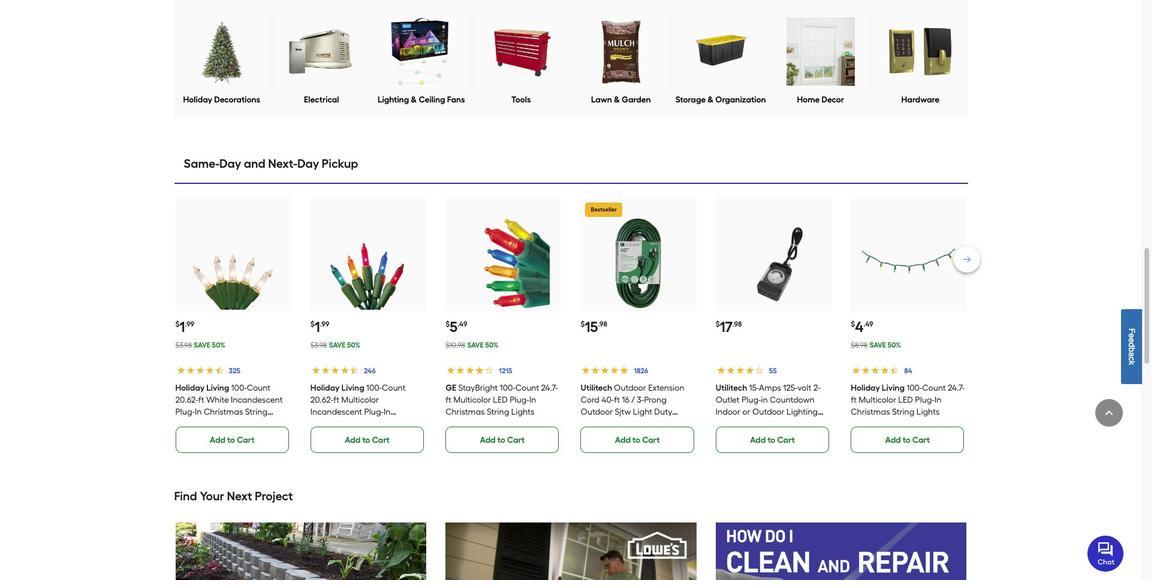 Task type: locate. For each thing, give the bounding box(es) containing it.
0 horizontal spatial .49
[[458, 320, 467, 329]]

holiday living inside 4 list item
[[851, 383, 905, 394]]

add to cart for 100-count 20.62-ft multicolor incandescent plug-in christmas string lights
[[345, 436, 390, 446]]

string for 100-count 24.7- ft multicolor led plug-in christmas string lights
[[892, 407, 915, 418]]

to for 100-count 20.62-ft white incandescent plug-in christmas string lights
[[227, 436, 235, 446]]

1 $ 1 .99 from the left
[[175, 319, 194, 336]]

count inside 100-count 20.62-ft multicolor incandescent plug-in christmas string lights
[[382, 383, 406, 394]]

1 horizontal spatial cord
[[652, 419, 671, 430]]

save for 100-count 20.62-ft white incandescent plug-in christmas string lights
[[194, 341, 210, 350]]

$ inside $ 4 .49
[[851, 320, 855, 329]]

indoor
[[716, 407, 741, 418]]

christmas inside '100-count 20.62-ft white incandescent plug-in christmas string lights'
[[204, 407, 243, 418]]

led inside 100-count 24.7- ft multicolor led plug-in christmas string lights
[[898, 395, 913, 406]]

utilitech inside the '17' list item
[[716, 383, 747, 394]]

prong
[[644, 395, 667, 406]]

3 add to cart link from the left
[[446, 427, 559, 454]]

tools list item
[[475, 14, 568, 106]]

count for 100-count 24.7- ft multicolor led plug-in christmas string lights
[[922, 383, 946, 394]]

day
[[220, 157, 241, 171], [297, 157, 319, 171]]

christmas inside staybright 100-count 24.7- ft multicolor led plug-in christmas string lights
[[446, 407, 485, 418]]

1 50% from the left
[[212, 341, 225, 350]]

add to cart down staybright 100-count 24.7- ft multicolor led plug-in christmas string lights
[[480, 436, 525, 446]]

6 add to cart link from the left
[[851, 427, 964, 454]]

count
[[247, 383, 270, 394], [382, 383, 406, 394], [516, 383, 539, 394], [922, 383, 946, 394]]

3 & from the left
[[708, 95, 714, 105]]

holiday living
[[175, 383, 229, 394], [310, 383, 364, 394], [851, 383, 905, 394]]

bestseller
[[591, 206, 617, 214]]

add to cart down light
[[615, 436, 660, 446]]

add down 100-count 20.62-ft multicolor incandescent plug-in christmas string lights
[[345, 436, 361, 446]]

cart down 100-count 20.62-ft multicolor incandescent plug-in christmas string lights
[[372, 436, 390, 446]]

find
[[174, 490, 197, 504]]

2 add to cart link from the left
[[310, 427, 424, 454]]

1 horizontal spatial $3.98
[[310, 341, 327, 350]]

lawn
[[591, 95, 612, 105]]

2 cart from the left
[[372, 436, 390, 446]]

100- inside 100-count 24.7- ft multicolor led plug-in christmas string lights
[[907, 383, 922, 394]]

1 & from the left
[[411, 95, 417, 105]]

cart inside the 15 "list item"
[[642, 436, 660, 446]]

outdoor down in
[[752, 407, 785, 418]]

lights inside staybright 100-count 24.7- ft multicolor led plug-in christmas string lights
[[511, 407, 534, 418]]

& right lawn
[[614, 95, 620, 105]]

5 ft from the left
[[851, 395, 857, 406]]

20.62- inside '100-count 20.62-ft white incandescent plug-in christmas string lights'
[[175, 395, 198, 406]]

to down 100-count 20.62-ft multicolor incandescent plug-in christmas string lights
[[362, 436, 370, 446]]

$ inside "$ 15 .98"
[[581, 320, 585, 329]]

hardware image
[[886, 18, 955, 86]]

1 24.7- from the left
[[541, 383, 558, 394]]

0 horizontal spatial $3.98 save 50%
[[175, 341, 225, 350]]

your
[[200, 490, 224, 504]]

incandescent
[[231, 395, 283, 406], [310, 407, 362, 418]]

2 50% from the left
[[347, 341, 360, 350]]

.99
[[185, 320, 194, 329], [320, 320, 329, 329]]

5 list item
[[446, 199, 562, 454]]

100-
[[231, 383, 247, 394], [366, 383, 382, 394], [500, 383, 516, 394], [907, 383, 922, 394]]

1 horizontal spatial day
[[297, 157, 319, 171]]

1 holiday living from the left
[[175, 383, 229, 394]]

add to cart link inside 5 list item
[[446, 427, 559, 454]]

0 horizontal spatial $3.98
[[175, 341, 192, 350]]

2 .99 from the left
[[320, 320, 329, 329]]

4 add to cart link from the left
[[581, 427, 694, 454]]

day left pickup
[[297, 157, 319, 171]]

.49 for 4
[[864, 320, 873, 329]]

3 100- from the left
[[500, 383, 516, 394]]

plug- for 100-count 20.62-ft white incandescent plug-in christmas string lights
[[175, 407, 195, 418]]

2 .49 from the left
[[864, 320, 873, 329]]

incandescent inside '100-count 20.62-ft white incandescent plug-in christmas string lights'
[[231, 395, 283, 406]]

0 horizontal spatial utilitech
[[581, 383, 612, 394]]

living for 100-count 20.62-ft white incandescent plug-in christmas string lights
[[206, 383, 229, 394]]

1 horizontal spatial multicolor
[[453, 395, 491, 406]]

cart down '100-count 20.62-ft white incandescent plug-in christmas string lights'
[[237, 436, 255, 446]]

3 to from the left
[[498, 436, 505, 446]]

& for storage
[[708, 95, 714, 105]]

3 add to cart from the left
[[480, 436, 525, 446]]

1 vertical spatial incandescent
[[310, 407, 362, 418]]

day left the and
[[220, 157, 241, 171]]

holiday
[[183, 95, 212, 105], [175, 383, 205, 394], [310, 383, 340, 394], [851, 383, 880, 394]]

.49 inside $ 4 .49
[[864, 320, 873, 329]]

string inside '100-count 20.62-ft white incandescent plug-in christmas string lights'
[[245, 407, 268, 418]]

cord down duty
[[652, 419, 671, 430]]

ft inside '100-count 20.62-ft white incandescent plug-in christmas string lights'
[[198, 395, 204, 406]]

1 20.62- from the left
[[175, 395, 198, 406]]

1 multicolor from the left
[[341, 395, 379, 406]]

2 living from the left
[[342, 383, 364, 394]]

led
[[493, 395, 508, 406], [898, 395, 913, 406]]

0 horizontal spatial .98
[[598, 320, 607, 329]]

$ inside $ 17 .98
[[716, 320, 720, 329]]

4 add to cart from the left
[[615, 436, 660, 446]]

add down sjtw
[[615, 436, 631, 446]]

3 add from the left
[[480, 436, 496, 446]]

1 horizontal spatial 24.7-
[[948, 383, 965, 394]]

15-
[[749, 383, 759, 394]]

lighting inside 15-amps 125-volt 2- outlet plug-in countdown indoor or outdoor lighting timer
[[787, 407, 818, 418]]

50% inside 5 list item
[[485, 341, 499, 350]]

0 horizontal spatial 24.7-
[[541, 383, 558, 394]]

1 horizontal spatial 20.62-
[[310, 395, 333, 406]]

extension down sjtw
[[613, 419, 650, 430]]

2 horizontal spatial &
[[708, 95, 714, 105]]

plug- inside 100-count 24.7- ft multicolor led plug-in christmas string lights
[[915, 395, 935, 406]]

staybright
[[458, 383, 498, 394]]

2 to from the left
[[362, 436, 370, 446]]

0 horizontal spatial 20.62-
[[175, 395, 198, 406]]

0 horizontal spatial living
[[206, 383, 229, 394]]

e up b
[[1127, 338, 1137, 343]]

1 to from the left
[[227, 436, 235, 446]]

125-
[[783, 383, 798, 394]]

utilitech outdoor extension cord 40-ft 16 / 3-prong outdoor sjtw light duty general extension cord image
[[592, 217, 685, 310]]

$ for 100-count 24.7- ft multicolor led plug-in christmas string lights
[[851, 320, 855, 329]]

20.62-
[[175, 395, 198, 406], [310, 395, 333, 406]]

0 horizontal spatial .99
[[185, 320, 194, 329]]

0 horizontal spatial 1
[[180, 319, 185, 336]]

1 list item
[[175, 199, 291, 454], [310, 199, 426, 454]]

1 horizontal spatial living
[[342, 383, 364, 394]]

1 100- from the left
[[231, 383, 247, 394]]

2 $ from the left
[[310, 320, 315, 329]]

same-day and next-day pickup
[[184, 157, 358, 171]]

lawn & garden image
[[587, 18, 655, 86]]

0 horizontal spatial day
[[220, 157, 241, 171]]

cart down light
[[642, 436, 660, 446]]

1
[[180, 319, 185, 336], [315, 319, 320, 336]]

3 $ from the left
[[446, 320, 450, 329]]

decorations
[[214, 95, 260, 105]]

50%
[[212, 341, 225, 350], [347, 341, 360, 350], [485, 341, 499, 350], [888, 341, 901, 350]]

timer
[[716, 419, 738, 430]]

ge
[[446, 383, 456, 394]]

organization
[[716, 95, 766, 105]]

outdoor
[[614, 383, 646, 394], [581, 407, 613, 418], [752, 407, 785, 418]]

lights inside '100-count 20.62-ft white incandescent plug-in christmas string lights'
[[175, 419, 198, 430]]

50% inside 4 list item
[[888, 341, 901, 350]]

1 add from the left
[[210, 436, 225, 446]]

4 100- from the left
[[907, 383, 922, 394]]

multicolor inside 100-count 20.62-ft multicolor incandescent plug-in christmas string lights
[[341, 395, 379, 406]]

4 $ from the left
[[581, 320, 585, 329]]

$3.98 save 50% for 100-count 20.62-ft white incandescent plug-in christmas string lights
[[175, 341, 225, 350]]

1 horizontal spatial $3.98 save 50%
[[310, 341, 360, 350]]

5 $ from the left
[[716, 320, 720, 329]]

save inside 5 list item
[[467, 341, 484, 350]]

$ inside the $ 5 .49
[[446, 320, 450, 329]]

add to cart inside 5 list item
[[480, 436, 525, 446]]

cart for staybright 100-count 24.7- ft multicolor led plug-in christmas string lights
[[507, 436, 525, 446]]

100- inside '100-count 20.62-ft white incandescent plug-in christmas string lights'
[[231, 383, 247, 394]]

project
[[255, 490, 293, 504]]

utilitech for 15
[[581, 383, 612, 394]]

in inside staybright 100-count 24.7- ft multicolor led plug-in christmas string lights
[[529, 395, 536, 406]]

utilitech
[[581, 383, 612, 394], [716, 383, 747, 394]]

6 add to cart from the left
[[885, 436, 930, 446]]

cart down staybright 100-count 24.7- ft multicolor led plug-in christmas string lights
[[507, 436, 525, 446]]

ge staybright 100-count 24.7-ft multicolor led plug-in christmas string lights image
[[457, 217, 550, 310]]

utilitech 15-amps 125-volt 2-outlet plug-in countdown indoor or outdoor lighting timer image
[[727, 217, 820, 310]]

to for outdoor extension cord 40-ft 16 / 3-prong outdoor sjtw light duty general extension cord
[[633, 436, 640, 446]]

0 horizontal spatial led
[[493, 395, 508, 406]]

6 cart from the left
[[912, 436, 930, 446]]

f e e d b a c k
[[1127, 328, 1137, 365]]

100- inside 100-count 20.62-ft multicolor incandescent plug-in christmas string lights
[[366, 383, 382, 394]]

1 for 100-count 20.62-ft multicolor incandescent plug-in christmas string lights
[[315, 319, 320, 336]]

christmas inside 100-count 20.62-ft multicolor incandescent plug-in christmas string lights
[[310, 419, 350, 430]]

5 add from the left
[[750, 436, 766, 446]]

amps
[[759, 383, 781, 394]]

storage
[[676, 95, 706, 105]]

1 horizontal spatial &
[[614, 95, 620, 105]]

$3.98 save 50% for 100-count 20.62-ft multicolor incandescent plug-in christmas string lights
[[310, 341, 360, 350]]

& for lawn
[[614, 95, 620, 105]]

electrical
[[304, 95, 339, 105]]

lighting inside lighting & ceiling fans link
[[378, 95, 409, 105]]

.49 up $8.98 save 50% at the right bottom of page
[[864, 320, 873, 329]]

0 horizontal spatial &
[[411, 95, 417, 105]]

1 horizontal spatial utilitech
[[716, 383, 747, 394]]

1 vertical spatial lighting
[[787, 407, 818, 418]]

&
[[411, 95, 417, 105], [614, 95, 620, 105], [708, 95, 714, 105]]

2 led from the left
[[898, 395, 913, 406]]

extension
[[648, 383, 685, 394], [613, 419, 650, 430]]

2 horizontal spatial multicolor
[[859, 395, 896, 406]]

in inside 100-count 24.7- ft multicolor led plug-in christmas string lights
[[935, 395, 942, 406]]

to down 100-count 24.7- ft multicolor led plug-in christmas string lights
[[903, 436, 911, 446]]

add to cart for staybright 100-count 24.7- ft multicolor led plug-in christmas string lights
[[480, 436, 525, 446]]

add to cart down 100-count 24.7- ft multicolor led plug-in christmas string lights
[[885, 436, 930, 446]]

16
[[622, 395, 630, 406]]

2 $ 1 .99 from the left
[[310, 319, 329, 336]]

1 led from the left
[[493, 395, 508, 406]]

5 cart from the left
[[777, 436, 795, 446]]

general
[[581, 419, 611, 430]]

add to cart
[[210, 436, 255, 446], [345, 436, 390, 446], [480, 436, 525, 446], [615, 436, 660, 446], [750, 436, 795, 446], [885, 436, 930, 446]]

.49 up $10.98
[[458, 320, 467, 329]]

3 living from the left
[[882, 383, 905, 394]]

.98 inside $ 17 .98
[[733, 320, 742, 329]]

1 add to cart link from the left
[[175, 427, 289, 454]]

cord left "40-"
[[581, 395, 600, 406]]

1 horizontal spatial incandescent
[[310, 407, 362, 418]]

1 .98 from the left
[[598, 320, 607, 329]]

5 to from the left
[[768, 436, 776, 446]]

2 $3.98 save 50% from the left
[[310, 341, 360, 350]]

add to cart inside the '17' list item
[[750, 436, 795, 446]]

cart for 100-count 20.62-ft multicolor incandescent plug-in christmas string lights
[[372, 436, 390, 446]]

living inside 4 list item
[[882, 383, 905, 394]]

add down or at the bottom of the page
[[750, 436, 766, 446]]

1 horizontal spatial led
[[898, 395, 913, 406]]

0 horizontal spatial lighting
[[378, 95, 409, 105]]

save
[[194, 341, 210, 350], [329, 341, 346, 350], [467, 341, 484, 350], [870, 341, 886, 350]]

4 cart from the left
[[642, 436, 660, 446]]

christmas inside 100-count 24.7- ft multicolor led plug-in christmas string lights
[[851, 407, 890, 418]]

3 holiday living from the left
[[851, 383, 905, 394]]

add to cart down 15-amps 125-volt 2- outlet plug-in countdown indoor or outdoor lighting timer
[[750, 436, 795, 446]]

3 50% from the left
[[485, 341, 499, 350]]

lights for 100-count 20.62-ft multicolor incandescent plug-in christmas string lights
[[376, 419, 399, 430]]

1 living from the left
[[206, 383, 229, 394]]

1 vertical spatial extension
[[613, 419, 650, 430]]

plug- for 100-count 20.62-ft multicolor incandescent plug-in christmas string lights
[[364, 407, 384, 418]]

holiday living for 100-count 20.62-ft white incandescent plug-in christmas string lights
[[175, 383, 229, 394]]

6 $ from the left
[[851, 320, 855, 329]]

add to cart for outdoor extension cord 40-ft 16 / 3-prong outdoor sjtw light duty general extension cord
[[615, 436, 660, 446]]

2 24.7- from the left
[[948, 383, 965, 394]]

multicolor
[[341, 395, 379, 406], [453, 395, 491, 406], [859, 395, 896, 406]]

plug- inside 100-count 20.62-ft multicolor incandescent plug-in christmas string lights
[[364, 407, 384, 418]]

4 to from the left
[[633, 436, 640, 446]]

4 save from the left
[[870, 341, 886, 350]]

save for 100-count 20.62-ft multicolor incandescent plug-in christmas string lights
[[329, 341, 346, 350]]

add inside the '17' list item
[[750, 436, 766, 446]]

1 $ from the left
[[175, 320, 180, 329]]

holiday living 100-count 20.62-ft white incandescent plug-in christmas string lights image
[[187, 217, 280, 310]]

lighting down 'countdown'
[[787, 407, 818, 418]]

2 ft from the left
[[333, 395, 339, 406]]

4 ft from the left
[[614, 395, 620, 406]]

multicolor inside staybright 100-count 24.7- ft multicolor led plug-in christmas string lights
[[453, 395, 491, 406]]

cart
[[237, 436, 255, 446], [372, 436, 390, 446], [507, 436, 525, 446], [642, 436, 660, 446], [777, 436, 795, 446], [912, 436, 930, 446]]

find your next project
[[174, 490, 293, 504]]

lights inside 100-count 20.62-ft multicolor incandescent plug-in christmas string lights
[[376, 419, 399, 430]]

1 $3.98 from the left
[[175, 341, 192, 350]]

5 add to cart from the left
[[750, 436, 795, 446]]

b
[[1127, 347, 1137, 352]]

2 20.62- from the left
[[310, 395, 333, 406]]

save inside 4 list item
[[870, 341, 886, 350]]

add inside the 15 "list item"
[[615, 436, 631, 446]]

to down light
[[633, 436, 640, 446]]

lights
[[511, 407, 534, 418], [917, 407, 940, 418], [175, 419, 198, 430], [376, 419, 399, 430]]

4 count from the left
[[922, 383, 946, 394]]

holiday living for 100-count 24.7- ft multicolor led plug-in christmas string lights
[[851, 383, 905, 394]]

3 count from the left
[[516, 383, 539, 394]]

1 save from the left
[[194, 341, 210, 350]]

to down staybright 100-count 24.7- ft multicolor led plug-in christmas string lights
[[498, 436, 505, 446]]

lighting left ceiling
[[378, 95, 409, 105]]

2 utilitech from the left
[[716, 383, 747, 394]]

electrical list item
[[275, 14, 368, 106]]

2 horizontal spatial living
[[882, 383, 905, 394]]

ft inside 100-count 24.7- ft multicolor led plug-in christmas string lights
[[851, 395, 857, 406]]

& for lighting
[[411, 95, 417, 105]]

cord
[[581, 395, 600, 406], [652, 419, 671, 430]]

in for 100-count 20.62-ft multicolor incandescent plug-in christmas string lights
[[384, 407, 391, 418]]

4 add from the left
[[615, 436, 631, 446]]

0 vertical spatial lighting
[[378, 95, 409, 105]]

lights for 100-count 20.62-ft white incandescent plug-in christmas string lights
[[175, 419, 198, 430]]

add down '100-count 20.62-ft white incandescent plug-in christmas string lights'
[[210, 436, 225, 446]]

1 .99 from the left
[[185, 320, 194, 329]]

to inside the '17' list item
[[768, 436, 776, 446]]

add down 100-count 24.7- ft multicolor led plug-in christmas string lights
[[885, 436, 901, 446]]

1 e from the top
[[1127, 333, 1137, 338]]

e
[[1127, 333, 1137, 338], [1127, 338, 1137, 343]]

cart down 100-count 24.7- ft multicolor led plug-in christmas string lights
[[912, 436, 930, 446]]

3 save from the left
[[467, 341, 484, 350]]

cart for outdoor extension cord 40-ft 16 / 3-prong outdoor sjtw light duty general extension cord
[[642, 436, 660, 446]]

count inside '100-count 20.62-ft white incandescent plug-in christmas string lights'
[[247, 383, 270, 394]]

to for 100-count 24.7- ft multicolor led plug-in christmas string lights
[[903, 436, 911, 446]]

holiday decorations
[[183, 95, 260, 105]]

add to cart link inside 4 list item
[[851, 427, 964, 454]]

& right storage
[[708, 95, 714, 105]]

6 to from the left
[[903, 436, 911, 446]]

1 cart from the left
[[237, 436, 255, 446]]

1 add to cart from the left
[[210, 436, 255, 446]]

add to cart link
[[175, 427, 289, 454], [310, 427, 424, 454], [446, 427, 559, 454], [581, 427, 694, 454], [716, 427, 829, 454], [851, 427, 964, 454]]

2 multicolor from the left
[[453, 395, 491, 406]]

e up d on the bottom
[[1127, 333, 1137, 338]]

$3.98 save 50%
[[175, 341, 225, 350], [310, 341, 360, 350]]

0 horizontal spatial multicolor
[[341, 395, 379, 406]]

add to cart link inside the '17' list item
[[716, 427, 829, 454]]

$8.98 save 50%
[[851, 341, 901, 350]]

1 $3.98 save 50% from the left
[[175, 341, 225, 350]]

to down '100-count 20.62-ft white incandescent plug-in christmas string lights'
[[227, 436, 235, 446]]

multicolor inside 100-count 24.7- ft multicolor led plug-in christmas string lights
[[859, 395, 896, 406]]

2 100- from the left
[[366, 383, 382, 394]]

electrical image
[[287, 18, 356, 86]]

tools image
[[487, 18, 555, 86]]

holiday for 100-count 20.62-ft white incandescent plug-in christmas string lights
[[175, 383, 205, 394]]

countdown
[[770, 395, 815, 406]]

3 ft from the left
[[446, 395, 451, 406]]

1 ft from the left
[[198, 395, 204, 406]]

cart down 15-amps 125-volt 2- outlet plug-in countdown indoor or outdoor lighting timer
[[777, 436, 795, 446]]

k
[[1127, 361, 1137, 365]]

holiday decorations link
[[183, 94, 260, 106]]

2 add from the left
[[345, 436, 361, 446]]

home
[[797, 95, 820, 105]]

24.7-
[[541, 383, 558, 394], [948, 383, 965, 394]]

outdoor extension cord 40-ft 16 / 3-prong outdoor sjtw light duty general extension cord
[[581, 383, 685, 430]]

add to cart inside 4 list item
[[885, 436, 930, 446]]

4 50% from the left
[[888, 341, 901, 350]]

count for 100-count 20.62-ft white incandescent plug-in christmas string lights
[[247, 383, 270, 394]]

ft inside 100-count 20.62-ft multicolor incandescent plug-in christmas string lights
[[333, 395, 339, 406]]

cart inside 4 list item
[[912, 436, 930, 446]]

storage & organization
[[676, 95, 766, 105]]

add to cart down '100-count 20.62-ft white incandescent plug-in christmas string lights'
[[210, 436, 255, 446]]

1 count from the left
[[247, 383, 270, 394]]

0 horizontal spatial holiday living
[[175, 383, 229, 394]]

2 horizontal spatial outdoor
[[752, 407, 785, 418]]

1 .49 from the left
[[458, 320, 467, 329]]

incandescent inside 100-count 20.62-ft multicolor incandescent plug-in christmas string lights
[[310, 407, 362, 418]]

utilitech inside the 15 "list item"
[[581, 383, 612, 394]]

count inside staybright 100-count 24.7- ft multicolor led plug-in christmas string lights
[[516, 383, 539, 394]]

1 horizontal spatial 1 list item
[[310, 199, 426, 454]]

$3.98
[[175, 341, 192, 350], [310, 341, 327, 350]]

1 horizontal spatial .98
[[733, 320, 742, 329]]

add to cart link for outdoor extension cord 40-ft 16 / 3-prong outdoor sjtw light duty general extension cord
[[581, 427, 694, 454]]

home decor
[[797, 95, 844, 105]]

cart inside 5 list item
[[507, 436, 525, 446]]

.49 inside the $ 5 .49
[[458, 320, 467, 329]]

$
[[175, 320, 180, 329], [310, 320, 315, 329], [446, 320, 450, 329], [581, 320, 585, 329], [716, 320, 720, 329], [851, 320, 855, 329]]

2 save from the left
[[329, 341, 346, 350]]

plug- inside '100-count 20.62-ft white incandescent plug-in christmas string lights'
[[175, 407, 195, 418]]

utilitech up "40-"
[[581, 383, 612, 394]]

to inside 4 list item
[[903, 436, 911, 446]]

string inside 100-count 20.62-ft multicolor incandescent plug-in christmas string lights
[[352, 419, 374, 430]]

living
[[206, 383, 229, 394], [342, 383, 364, 394], [882, 383, 905, 394]]

holiday decorations list item
[[175, 14, 268, 106]]

.98
[[598, 320, 607, 329], [733, 320, 742, 329]]

$ 5 .49
[[446, 319, 467, 336]]

cart for 100-count 20.62-ft white incandescent plug-in christmas string lights
[[237, 436, 255, 446]]

40-
[[602, 395, 614, 406]]

24.7- inside staybright 100-count 24.7- ft multicolor led plug-in christmas string lights
[[541, 383, 558, 394]]

and
[[244, 157, 266, 171]]

to inside 5 list item
[[498, 436, 505, 446]]

0 horizontal spatial $ 1 .99
[[175, 319, 194, 336]]

.49
[[458, 320, 467, 329], [864, 320, 873, 329]]

utilitech up outlet
[[716, 383, 747, 394]]

add to cart inside the 15 "list item"
[[615, 436, 660, 446]]

1 horizontal spatial holiday living
[[310, 383, 364, 394]]

home decor image
[[787, 18, 855, 86]]

to inside the 15 "list item"
[[633, 436, 640, 446]]

0 horizontal spatial incandescent
[[231, 395, 283, 406]]

1 horizontal spatial .49
[[864, 320, 873, 329]]

1 utilitech from the left
[[581, 383, 612, 394]]

add down staybright 100-count 24.7- ft multicolor led plug-in christmas string lights
[[480, 436, 496, 446]]

add inside 4 list item
[[885, 436, 901, 446]]

$ 1 .99 for 100-count 20.62-ft white incandescent plug-in christmas string lights
[[175, 319, 194, 336]]

5
[[450, 319, 458, 336]]

2 count from the left
[[382, 383, 406, 394]]

3 cart from the left
[[507, 436, 525, 446]]

scroll to top element
[[1095, 399, 1123, 427]]

ft for 100-count 20.62-ft white incandescent plug-in christmas string lights
[[198, 395, 204, 406]]

1 horizontal spatial $ 1 .99
[[310, 319, 329, 336]]

storage & organization link
[[676, 94, 766, 106]]

storage & organization list item
[[675, 14, 767, 106]]

lighting & ceiling fans link
[[378, 94, 465, 106]]

string inside staybright 100-count 24.7- ft multicolor led plug-in christmas string lights
[[487, 407, 509, 418]]

add to cart link inside the 15 "list item"
[[581, 427, 694, 454]]

add to cart link for 100-count 20.62-ft multicolor incandescent plug-in christmas string lights
[[310, 427, 424, 454]]

string inside 100-count 24.7- ft multicolor led plug-in christmas string lights
[[892, 407, 915, 418]]

20.62- inside 100-count 20.62-ft multicolor incandescent plug-in christmas string lights
[[310, 395, 333, 406]]

storage & organization image
[[687, 18, 755, 86]]

.98 inside "$ 15 .98"
[[598, 320, 607, 329]]

lighting
[[378, 95, 409, 105], [787, 407, 818, 418]]

string for 100-count 20.62-ft multicolor incandescent plug-in christmas string lights
[[352, 419, 374, 430]]

extension up prong
[[648, 383, 685, 394]]

add to cart link for staybright 100-count 24.7- ft multicolor led plug-in christmas string lights
[[446, 427, 559, 454]]

2 .98 from the left
[[733, 320, 742, 329]]

1 horizontal spatial lighting
[[787, 407, 818, 418]]

2 horizontal spatial holiday living
[[851, 383, 905, 394]]

in inside 100-count 20.62-ft multicolor incandescent plug-in christmas string lights
[[384, 407, 391, 418]]

6 add from the left
[[885, 436, 901, 446]]

$ for staybright 100-count 24.7- ft multicolor led plug-in christmas string lights
[[446, 320, 450, 329]]

to down 15-amps 125-volt 2- outlet plug-in countdown indoor or outdoor lighting timer
[[768, 436, 776, 446]]

multicolor for 4
[[859, 395, 896, 406]]

add for 100-count 24.7- ft multicolor led plug-in christmas string lights
[[885, 436, 901, 446]]

$ 17 .98
[[716, 319, 742, 336]]

2 1 from the left
[[315, 319, 320, 336]]

1 1 from the left
[[180, 319, 185, 336]]

5 add to cart link from the left
[[716, 427, 829, 454]]

christmas
[[204, 407, 243, 418], [446, 407, 485, 418], [851, 407, 890, 418], [310, 419, 350, 430]]

2 & from the left
[[614, 95, 620, 105]]

15
[[585, 319, 598, 336]]

lights inside 100-count 24.7- ft multicolor led plug-in christmas string lights
[[917, 407, 940, 418]]

2 add to cart from the left
[[345, 436, 390, 446]]

outdoor up general
[[581, 407, 613, 418]]

add inside 5 list item
[[480, 436, 496, 446]]

add
[[210, 436, 225, 446], [345, 436, 361, 446], [480, 436, 496, 446], [615, 436, 631, 446], [750, 436, 766, 446], [885, 436, 901, 446]]

ft
[[198, 395, 204, 406], [333, 395, 339, 406], [446, 395, 451, 406], [614, 395, 620, 406], [851, 395, 857, 406]]

100- inside staybright 100-count 24.7- ft multicolor led plug-in christmas string lights
[[500, 383, 516, 394]]

0 horizontal spatial 1 list item
[[175, 199, 291, 454]]

2 $3.98 from the left
[[310, 341, 327, 350]]

1 horizontal spatial 1
[[315, 319, 320, 336]]

3 multicolor from the left
[[859, 395, 896, 406]]

1 vertical spatial cord
[[652, 419, 671, 430]]

plug-
[[510, 395, 529, 406], [742, 395, 761, 406], [915, 395, 935, 406], [175, 407, 195, 418], [364, 407, 384, 418]]

holiday inside 4 list item
[[851, 383, 880, 394]]

ceiling
[[419, 95, 445, 105]]

2 holiday living from the left
[[310, 383, 364, 394]]

to
[[227, 436, 235, 446], [362, 436, 370, 446], [498, 436, 505, 446], [633, 436, 640, 446], [768, 436, 776, 446], [903, 436, 911, 446]]

0 vertical spatial incandescent
[[231, 395, 283, 406]]

plug- inside 15-amps 125-volt 2- outlet plug-in countdown indoor or outdoor lighting timer
[[742, 395, 761, 406]]

1 horizontal spatial .99
[[320, 320, 329, 329]]

& left ceiling
[[411, 95, 417, 105]]

add to cart link for 15-amps 125-volt 2- outlet plug-in countdown indoor or outdoor lighting timer
[[716, 427, 829, 454]]

add for 100-count 20.62-ft multicolor incandescent plug-in christmas string lights
[[345, 436, 361, 446]]

0 vertical spatial cord
[[581, 395, 600, 406]]

in inside '100-count 20.62-ft white incandescent plug-in christmas string lights'
[[195, 407, 202, 418]]

count inside 100-count 24.7- ft multicolor led plug-in christmas string lights
[[922, 383, 946, 394]]

add to cart down 100-count 20.62-ft multicolor incandescent plug-in christmas string lights
[[345, 436, 390, 446]]

outdoor up /
[[614, 383, 646, 394]]

led inside staybright 100-count 24.7- ft multicolor led plug-in christmas string lights
[[493, 395, 508, 406]]

cart inside the '17' list item
[[777, 436, 795, 446]]

lighting & ceiling fans list item
[[375, 14, 468, 106]]

lighting & ceiling fans image
[[387, 18, 456, 86]]



Task type: vqa. For each thing, say whether or not it's contained in the screenshot.


Task type: describe. For each thing, give the bounding box(es) containing it.
to for 15-amps 125-volt 2- outlet plug-in countdown indoor or outdoor lighting timer
[[768, 436, 776, 446]]

24.7- inside 100-count 24.7- ft multicolor led plug-in christmas string lights
[[948, 383, 965, 394]]

hardware link
[[902, 94, 940, 106]]

same-
[[184, 157, 220, 171]]

same-day and next-day pickup heading
[[174, 152, 968, 184]]

lawn & garden list item
[[575, 14, 667, 106]]

garden
[[622, 95, 651, 105]]

ft inside staybright 100-count 24.7- ft multicolor led plug-in christmas string lights
[[446, 395, 451, 406]]

lawn & garden link
[[591, 94, 651, 106]]

100-count 24.7- ft multicolor led plug-in christmas string lights
[[851, 383, 965, 418]]

holiday for 100-count 24.7- ft multicolor led plug-in christmas string lights
[[851, 383, 880, 394]]

holiday decorations image
[[188, 18, 256, 86]]

100- for 100-count 24.7- ft multicolor led plug-in christmas string lights
[[907, 383, 922, 394]]

50% for 100-count 20.62-ft multicolor incandescent plug-in christmas string lights
[[347, 341, 360, 350]]

christmas for 100-count 20.62-ft white incandescent plug-in christmas string lights
[[204, 407, 243, 418]]

$ 1 .99 for 100-count 20.62-ft multicolor incandescent plug-in christmas string lights
[[310, 319, 329, 336]]

f
[[1127, 328, 1137, 333]]

add to cart for 100-count 24.7- ft multicolor led plug-in christmas string lights
[[885, 436, 930, 446]]

17 list item
[[716, 199, 832, 454]]

.99 for 100-count 20.62-ft multicolor incandescent plug-in christmas string lights
[[320, 320, 329, 329]]

hardware
[[902, 95, 940, 105]]

100- for 100-count 20.62-ft multicolor incandescent plug-in christmas string lights
[[366, 383, 382, 394]]

2 1 list item from the left
[[310, 199, 426, 454]]

lawn & garden
[[591, 95, 651, 105]]

tools link
[[511, 94, 531, 106]]

100- for 100-count 20.62-ft white incandescent plug-in christmas string lights
[[231, 383, 247, 394]]

multicolor for 1
[[341, 395, 379, 406]]

ft for 100-count 20.62-ft multicolor incandescent plug-in christmas string lights
[[333, 395, 339, 406]]

$3.98 for 100-count 20.62-ft multicolor incandescent plug-in christmas string lights
[[310, 341, 327, 350]]

in for 100-count 24.7- ft multicolor led plug-in christmas string lights
[[935, 395, 942, 406]]

$ 15 .98
[[581, 319, 607, 336]]

15-amps 125-volt 2- outlet plug-in countdown indoor or outdoor lighting timer
[[716, 383, 821, 430]]

electrical link
[[304, 94, 339, 106]]

outlet
[[716, 395, 740, 406]]

living for 100-count 24.7- ft multicolor led plug-in christmas string lights
[[882, 383, 905, 394]]

.98 for 17
[[733, 320, 742, 329]]

holiday for 100-count 20.62-ft multicolor incandescent plug-in christmas string lights
[[310, 383, 340, 394]]

0 vertical spatial extension
[[648, 383, 685, 394]]

d
[[1127, 343, 1137, 347]]

$ for 100-count 20.62-ft white incandescent plug-in christmas string lights
[[175, 320, 180, 329]]

.98 for 15
[[598, 320, 607, 329]]

$3.98 for 100-count 20.62-ft white incandescent plug-in christmas string lights
[[175, 341, 192, 350]]

incandescent for multicolor
[[310, 407, 362, 418]]

christmas for 100-count 24.7- ft multicolor led plug-in christmas string lights
[[851, 407, 890, 418]]

17
[[720, 319, 733, 336]]

volt
[[798, 383, 812, 394]]

christmas for 100-count 20.62-ft multicolor incandescent plug-in christmas string lights
[[310, 419, 350, 430]]

2-
[[814, 383, 821, 394]]

chat invite button image
[[1088, 535, 1124, 572]]

20.62- for multicolor
[[310, 395, 333, 406]]

in
[[761, 395, 768, 406]]

2 e from the top
[[1127, 338, 1137, 343]]

tools
[[511, 95, 531, 105]]

holiday inside holiday decorations link
[[183, 95, 212, 105]]

utilitech for 17
[[716, 383, 747, 394]]

1 day from the left
[[220, 157, 241, 171]]

4 list item
[[851, 199, 967, 454]]

.49 for 5
[[458, 320, 467, 329]]

lights for 100-count 24.7- ft multicolor led plug-in christmas string lights
[[917, 407, 940, 418]]

cart for 15-amps 125-volt 2- outlet plug-in countdown indoor or outdoor lighting timer
[[777, 436, 795, 446]]

decor
[[822, 95, 844, 105]]

50% for staybright 100-count 24.7- ft multicolor led plug-in christmas string lights
[[485, 341, 499, 350]]

holiday living 100-count 20.62-ft multicolor incandescent plug-in christmas string lights image
[[322, 217, 415, 310]]

$ for 100-count 20.62-ft multicolor incandescent plug-in christmas string lights
[[310, 320, 315, 329]]

hardware list item
[[874, 14, 967, 106]]

$10.98 save 50%
[[446, 341, 499, 350]]

holiday living for 100-count 20.62-ft multicolor incandescent plug-in christmas string lights
[[310, 383, 364, 394]]

3-
[[637, 395, 644, 406]]

1 1 list item from the left
[[175, 199, 291, 454]]

count for 100-count 20.62-ft multicolor incandescent plug-in christmas string lights
[[382, 383, 406, 394]]

a
[[1127, 352, 1137, 357]]

/
[[632, 395, 635, 406]]

holiday living 100-count 24.7-ft multicolor led plug-in christmas string lights image
[[863, 217, 955, 310]]

50% for 100-count 20.62-ft white incandescent plug-in christmas string lights
[[212, 341, 225, 350]]

find your next project heading
[[174, 485, 968, 509]]

in for 100-count 20.62-ft white incandescent plug-in christmas string lights
[[195, 407, 202, 418]]

cart for 100-count 24.7- ft multicolor led plug-in christmas string lights
[[912, 436, 930, 446]]

add for staybright 100-count 24.7- ft multicolor led plug-in christmas string lights
[[480, 436, 496, 446]]

.99 for 100-count 20.62-ft white incandescent plug-in christmas string lights
[[185, 320, 194, 329]]

0 horizontal spatial outdoor
[[581, 407, 613, 418]]

15 list item
[[581, 199, 697, 454]]

save for 100-count 24.7- ft multicolor led plug-in christmas string lights
[[870, 341, 886, 350]]

light
[[633, 407, 652, 418]]

100-count 20.62-ft white incandescent plug-in christmas string lights
[[175, 383, 283, 430]]

add for 100-count 20.62-ft white incandescent plug-in christmas string lights
[[210, 436, 225, 446]]

pickup
[[322, 157, 358, 171]]

fans
[[447, 95, 465, 105]]

ft for 100-count 24.7- ft multicolor led plug-in christmas string lights
[[851, 395, 857, 406]]

outdoor inside 15-amps 125-volt 2- outlet plug-in countdown indoor or outdoor lighting timer
[[752, 407, 785, 418]]

c
[[1127, 357, 1137, 361]]

20.62- for white
[[175, 395, 198, 406]]

$8.98
[[851, 341, 868, 350]]

duty
[[654, 407, 672, 418]]

plug- for 15-amps 125-volt 2- outlet plug-in countdown indoor or outdoor lighting timer
[[742, 395, 761, 406]]

f e e d b a c k button
[[1121, 309, 1142, 384]]

save for staybright 100-count 24.7- ft multicolor led plug-in christmas string lights
[[467, 341, 484, 350]]

staybright 100-count 24.7- ft multicolor led plug-in christmas string lights
[[446, 383, 558, 418]]

string for 100-count 20.62-ft white incandescent plug-in christmas string lights
[[245, 407, 268, 418]]

ft inside outdoor extension cord 40-ft 16 / 3-prong outdoor sjtw light duty general extension cord
[[614, 395, 620, 406]]

home decor list item
[[774, 14, 867, 106]]

next-
[[268, 157, 297, 171]]

to for 100-count 20.62-ft multicolor incandescent plug-in christmas string lights
[[362, 436, 370, 446]]

add to cart link for 100-count 20.62-ft white incandescent plug-in christmas string lights
[[175, 427, 289, 454]]

add for 15-amps 125-volt 2- outlet plug-in countdown indoor or outdoor lighting timer
[[750, 436, 766, 446]]

$ 4 .49
[[851, 319, 873, 336]]

add for outdoor extension cord 40-ft 16 / 3-prong outdoor sjtw light duty general extension cord
[[615, 436, 631, 446]]

incandescent for white
[[231, 395, 283, 406]]

white
[[206, 395, 229, 406]]

4
[[855, 319, 864, 336]]

plug- for 100-count 24.7- ft multicolor led plug-in christmas string lights
[[915, 395, 935, 406]]

2 day from the left
[[297, 157, 319, 171]]

sjtw
[[615, 407, 631, 418]]

chevron up image
[[1103, 407, 1115, 419]]

plug- inside staybright 100-count 24.7- ft multicolor led plug-in christmas string lights
[[510, 395, 529, 406]]

50% for 100-count 24.7- ft multicolor led plug-in christmas string lights
[[888, 341, 901, 350]]

next
[[227, 490, 252, 504]]

living for 100-count 20.62-ft multicolor incandescent plug-in christmas string lights
[[342, 383, 364, 394]]

to for staybright 100-count 24.7- ft multicolor led plug-in christmas string lights
[[498, 436, 505, 446]]

add to cart for 15-amps 125-volt 2- outlet plug-in countdown indoor or outdoor lighting timer
[[750, 436, 795, 446]]

0 horizontal spatial cord
[[581, 395, 600, 406]]

home decor link
[[797, 94, 844, 106]]

add to cart for 100-count 20.62-ft white incandescent plug-in christmas string lights
[[210, 436, 255, 446]]

or
[[743, 407, 750, 418]]

lighting & ceiling fans
[[378, 95, 465, 105]]

add to cart link for 100-count 24.7- ft multicolor led plug-in christmas string lights
[[851, 427, 964, 454]]

100-count 20.62-ft multicolor incandescent plug-in christmas string lights
[[310, 383, 406, 430]]

1 for 100-count 20.62-ft white incandescent plug-in christmas string lights
[[180, 319, 185, 336]]

1 horizontal spatial outdoor
[[614, 383, 646, 394]]

$10.98
[[446, 341, 465, 350]]



